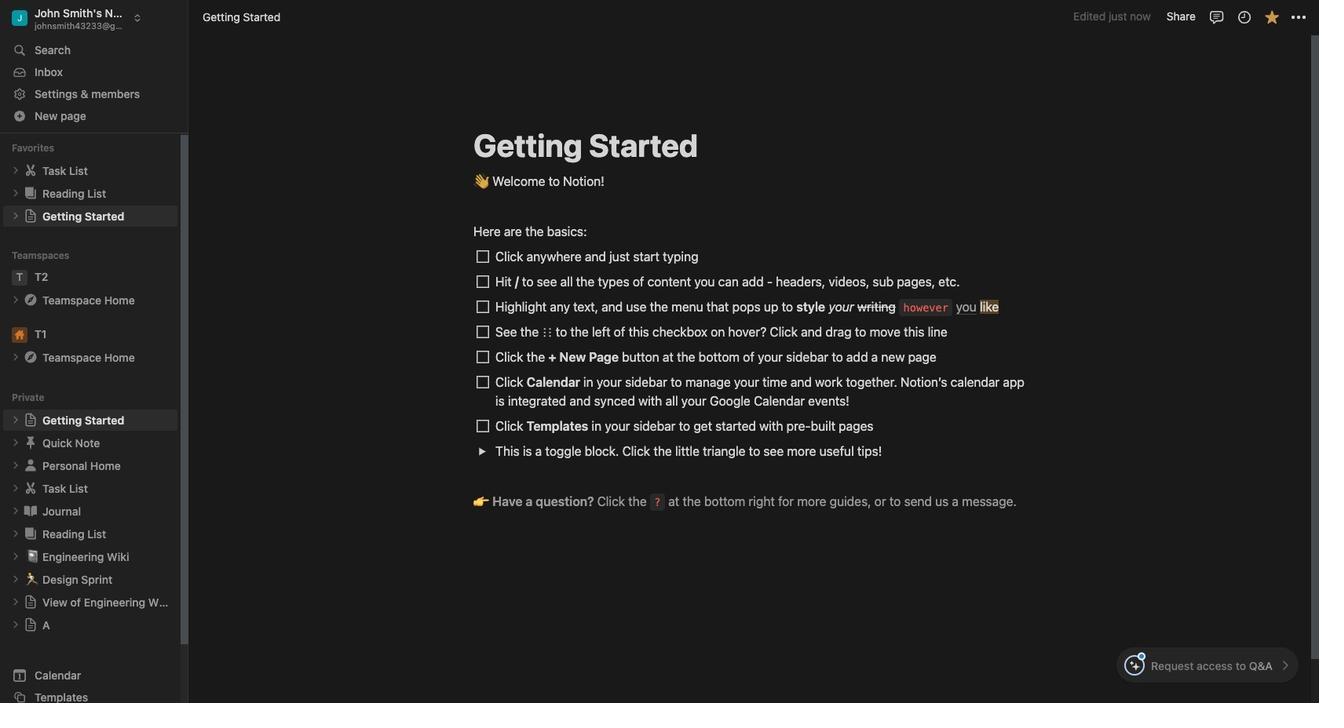 Task type: vqa. For each thing, say whether or not it's contained in the screenshot.
Change page icon associated with sixth Open image
no



Task type: describe. For each thing, give the bounding box(es) containing it.
updates image
[[1237, 9, 1252, 25]]

📓 image
[[25, 548, 39, 566]]

5 open image from the top
[[11, 530, 20, 539]]

3 open image from the top
[[11, 296, 20, 305]]

👉 image
[[474, 491, 489, 511]]

t image
[[12, 270, 27, 286]]

favorited image
[[1264, 9, 1280, 25]]



Task type: locate. For each thing, give the bounding box(es) containing it.
comments image
[[1209, 9, 1225, 25]]

2 open image from the top
[[11, 212, 20, 221]]

change page icon image
[[23, 163, 38, 179], [23, 186, 38, 201], [24, 209, 38, 223], [23, 292, 38, 308], [23, 350, 38, 365], [24, 413, 38, 428], [23, 435, 38, 451], [23, 458, 38, 474], [23, 481, 38, 497], [23, 504, 38, 519], [23, 527, 38, 542], [24, 596, 38, 610], [24, 618, 38, 633]]

👋 image
[[474, 170, 489, 191]]

1 open image from the top
[[11, 189, 20, 198]]

6 open image from the top
[[11, 575, 20, 585]]

open image
[[11, 189, 20, 198], [11, 212, 20, 221], [11, 296, 20, 305], [11, 416, 20, 425], [11, 530, 20, 539], [11, 575, 20, 585], [11, 621, 20, 630]]

🏃 image
[[25, 570, 39, 589]]

open image
[[11, 166, 20, 175], [11, 353, 20, 362], [11, 439, 20, 448], [478, 447, 487, 456], [11, 461, 20, 471], [11, 484, 20, 494], [11, 507, 20, 516], [11, 552, 20, 562], [11, 598, 20, 607]]

7 open image from the top
[[11, 621, 20, 630]]

4 open image from the top
[[11, 416, 20, 425]]



